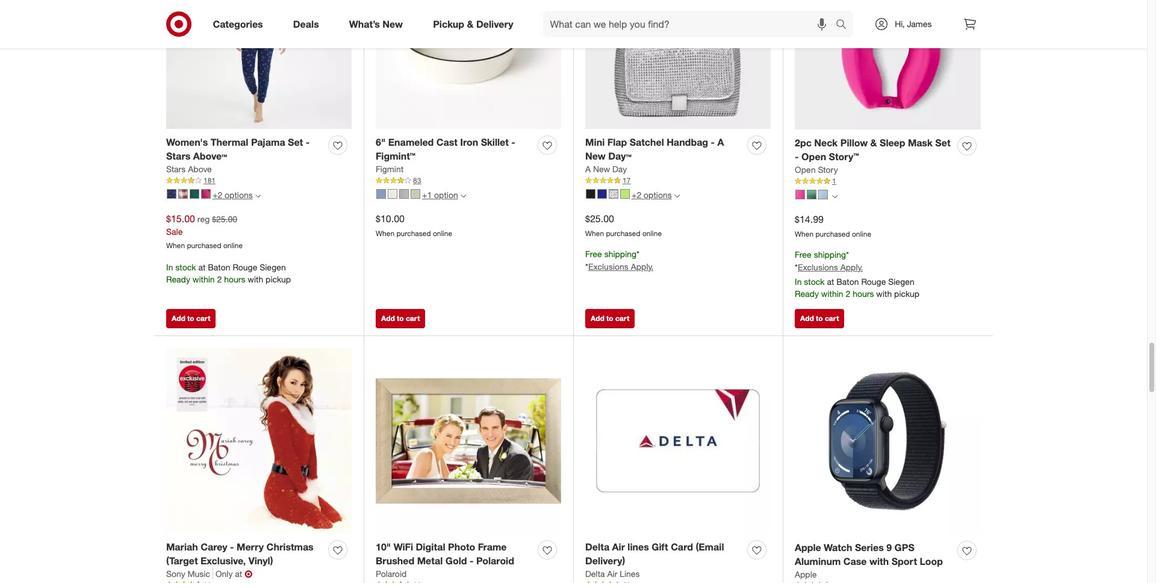Task type: locate. For each thing, give the bounding box(es) containing it.
2 +2 from the left
[[632, 190, 642, 200]]

0 vertical spatial pickup
[[266, 274, 291, 284]]

- right handbag on the top
[[711, 136, 715, 148]]

delta inside 'delta air lines gift card (email delivery)'
[[585, 541, 610, 553]]

0 vertical spatial delta
[[585, 541, 610, 553]]

exclusions inside 'free shipping * * exclusions apply.'
[[588, 261, 629, 272]]

flap
[[608, 136, 627, 148]]

2 horizontal spatial at
[[827, 276, 834, 287]]

when
[[376, 229, 395, 238], [585, 229, 604, 238], [795, 230, 814, 239], [166, 241, 185, 250]]

- inside 6" enameled cast iron skillet - figmint™
[[512, 136, 516, 148]]

1 horizontal spatial all colors + 2 more colors image
[[674, 193, 680, 199]]

exclusions apply. button down $14.99 when purchased online
[[798, 261, 863, 273]]

0 horizontal spatial siegen
[[260, 262, 286, 272]]

0 horizontal spatial blue image
[[167, 189, 176, 199]]

$25.00
[[585, 213, 614, 225], [212, 214, 237, 224]]

a right handbag on the top
[[718, 136, 724, 148]]

blue image left cream icon
[[167, 189, 176, 199]]

purchased down $10.00
[[397, 229, 431, 238]]

aluminum
[[795, 555, 841, 567]]

1 delta from the top
[[585, 541, 610, 553]]

0 vertical spatial polaroid
[[476, 555, 514, 567]]

carey
[[201, 541, 227, 553]]

apple inside the "apple watch series 9 gps aluminum case with sport loop"
[[795, 542, 821, 554]]

0 vertical spatial rouge
[[233, 262, 257, 272]]

all colors image
[[832, 194, 838, 199]]

skillet
[[481, 136, 509, 148]]

apple watch series 9 gps aluminum case with sport loop image
[[795, 348, 981, 534], [795, 348, 981, 534]]

new for a
[[593, 164, 610, 174]]

all colors + 2 more colors element down 17 link
[[674, 192, 680, 199]]

at down $14.99 when purchased online
[[827, 276, 834, 287]]

when inside $14.99 when purchased online
[[795, 230, 814, 239]]

air up delivery)
[[612, 541, 625, 553]]

0 vertical spatial a
[[718, 136, 724, 148]]

2 delta from the top
[[585, 569, 605, 579]]

0 vertical spatial stars
[[166, 150, 190, 162]]

when for $10.00
[[376, 229, 395, 238]]

delta air lines gift card (email delivery) image
[[585, 348, 771, 534]]

+2 options right "pink" image
[[213, 190, 253, 200]]

online up 'free shipping * * exclusions apply. in stock at  baton rouge siegen ready within 2 hours with pickup'
[[852, 230, 872, 239]]

all colors + 2 more colors image down 181 link
[[255, 193, 261, 199]]

1 horizontal spatial $25.00
[[585, 213, 614, 225]]

options
[[225, 190, 253, 200], [644, 190, 672, 200]]

4 to from the left
[[816, 314, 823, 323]]

3 add to cart button from the left
[[585, 309, 635, 328]]

4 add to cart button from the left
[[795, 309, 845, 328]]

1 +2 from the left
[[213, 190, 222, 200]]

1 add to cart button from the left
[[166, 309, 216, 328]]

0 horizontal spatial at
[[198, 262, 206, 272]]

purchased up 'free shipping * * exclusions apply.'
[[606, 229, 641, 238]]

new
[[383, 18, 403, 30], [585, 150, 606, 162], [593, 164, 610, 174]]

1 horizontal spatial a
[[718, 136, 724, 148]]

1 horizontal spatial set
[[936, 137, 951, 149]]

stars inside women's thermal pajama set - stars above™
[[166, 150, 190, 162]]

a
[[718, 136, 724, 148], [585, 164, 591, 174]]

1 +2 options from the left
[[213, 190, 253, 200]]

1 add to cart from the left
[[172, 314, 210, 323]]

ready
[[166, 274, 190, 284], [795, 288, 819, 299]]

- inside "2pc neck pillow & sleep mask set - open story™️"
[[795, 151, 799, 163]]

1 vertical spatial stock
[[804, 276, 825, 287]]

1 vertical spatial at
[[827, 276, 834, 287]]

$10.00 when purchased online
[[376, 213, 452, 238]]

0 vertical spatial ready
[[166, 274, 190, 284]]

when inside $10.00 when purchased online
[[376, 229, 395, 238]]

add to cart button
[[166, 309, 216, 328], [376, 309, 425, 328], [585, 309, 635, 328], [795, 309, 845, 328]]

to for mini flap satchel handbag - a new day™
[[607, 314, 614, 323]]

stock inside 'free shipping * * exclusions apply. in stock at  baton rouge siegen ready within 2 hours with pickup'
[[804, 276, 825, 287]]

1 horizontal spatial ready
[[795, 288, 819, 299]]

gift
[[652, 541, 668, 553]]

1 horizontal spatial blue image
[[376, 189, 386, 199]]

+2 options
[[213, 190, 253, 200], [632, 190, 672, 200]]

pillow
[[841, 137, 868, 149]]

0 horizontal spatial exclusions apply. button
[[588, 261, 654, 273]]

apply.
[[631, 261, 654, 272], [841, 262, 863, 272]]

free down $25.00 when purchased online
[[585, 249, 602, 259]]

(email
[[696, 541, 724, 553]]

1 add from the left
[[172, 314, 185, 323]]

with
[[248, 274, 263, 284], [877, 288, 892, 299], [870, 555, 889, 567]]

2pc neck pillow & sleep mask set - open story™️ link
[[795, 136, 953, 164]]

blue image left cream image
[[376, 189, 386, 199]]

all colors + 2 more colors element down 181 link
[[255, 192, 261, 199]]

+2 right mint green icon
[[632, 190, 642, 200]]

delta for delta air lines
[[585, 569, 605, 579]]

apply. inside 'free shipping * * exclusions apply. in stock at  baton rouge siegen ready within 2 hours with pickup'
[[841, 262, 863, 272]]

mariah carey - merry christmas (target exclusive, vinyl)
[[166, 541, 314, 567]]

0 vertical spatial open
[[802, 151, 827, 163]]

1 options from the left
[[225, 190, 253, 200]]

1 horizontal spatial apply.
[[841, 262, 863, 272]]

purchased down the reg
[[187, 241, 221, 250]]

fuchsia image
[[796, 190, 805, 199]]

0 horizontal spatial within
[[193, 274, 215, 284]]

exclusions apply. button down $25.00 when purchased online
[[588, 261, 654, 273]]

set inside "2pc neck pillow & sleep mask set - open story™️"
[[936, 137, 951, 149]]

2 blue image from the left
[[376, 189, 386, 199]]

1 vertical spatial rouge
[[862, 276, 886, 287]]

at inside sony music only at ¬
[[235, 569, 242, 579]]

rouge inside 'free shipping * * exclusions apply. in stock at  baton rouge siegen ready within 2 hours with pickup'
[[862, 276, 886, 287]]

stars down the "women's"
[[166, 150, 190, 162]]

new left day
[[593, 164, 610, 174]]

shipping for $25.00
[[605, 249, 637, 259]]

1 +2 options button from the left
[[161, 186, 266, 205]]

add to cart button for 6" enameled cast iron skillet - figmint™
[[376, 309, 425, 328]]

2 +2 options button from the left
[[581, 186, 685, 205]]

2 stars from the top
[[166, 164, 186, 174]]

0 horizontal spatial stock
[[175, 262, 196, 272]]

2 add from the left
[[381, 314, 395, 323]]

dark blue image
[[598, 189, 607, 199]]

1 horizontal spatial pickup
[[895, 288, 920, 299]]

add for 6" enameled cast iron skillet - figmint™
[[381, 314, 395, 323]]

stock inside in stock at  baton rouge siegen ready within 2 hours with pickup
[[175, 262, 196, 272]]

1 vertical spatial stars
[[166, 164, 186, 174]]

2 to from the left
[[397, 314, 404, 323]]

$15.00 reg $25.00 sale when purchased online
[[166, 213, 243, 250]]

1 vertical spatial pickup
[[895, 288, 920, 299]]

purchased
[[397, 229, 431, 238], [606, 229, 641, 238], [816, 230, 850, 239], [187, 241, 221, 250]]

stock down $14.99 when purchased online
[[804, 276, 825, 287]]

cream image
[[178, 189, 188, 199]]

open
[[802, 151, 827, 163], [795, 164, 816, 175]]

purchased down $14.99
[[816, 230, 850, 239]]

at
[[198, 262, 206, 272], [827, 276, 834, 287], [235, 569, 242, 579]]

when up 'free shipping * * exclusions apply.'
[[585, 229, 604, 238]]

within inside in stock at  baton rouge siegen ready within 2 hours with pickup
[[193, 274, 215, 284]]

loop
[[920, 555, 943, 567]]

$25.00 down dark blue icon
[[585, 213, 614, 225]]

set right mask
[[936, 137, 951, 149]]

What can we help you find? suggestions appear below search field
[[543, 11, 839, 37]]

10" wifi digital photo frame brushed metal gold - polaroid link
[[376, 540, 533, 568]]

1 horizontal spatial free
[[795, 249, 812, 260]]

online inside $10.00 when purchased online
[[433, 229, 452, 238]]

all colors + 2 more colors image
[[255, 193, 261, 199], [674, 193, 680, 199]]

1 horizontal spatial 2
[[846, 288, 851, 299]]

+2 options right mint green icon
[[632, 190, 672, 200]]

online for $14.99
[[852, 230, 872, 239]]

0 vertical spatial in
[[166, 262, 173, 272]]

figmint link
[[376, 163, 404, 175]]

apply. down $25.00 when purchased online
[[631, 261, 654, 272]]

3 to from the left
[[607, 314, 614, 323]]

1 blue image from the left
[[167, 189, 176, 199]]

sony
[[166, 569, 185, 579]]

1 vertical spatial polaroid
[[376, 569, 407, 579]]

air
[[612, 541, 625, 553], [607, 569, 618, 579]]

0 vertical spatial 2
[[217, 274, 222, 284]]

1 vertical spatial baton
[[837, 276, 859, 287]]

exclusions inside 'free shipping * * exclusions apply. in stock at  baton rouge siegen ready within 2 hours with pickup'
[[798, 262, 838, 272]]

1 vertical spatial in
[[795, 276, 802, 287]]

0 horizontal spatial options
[[225, 190, 253, 200]]

card
[[671, 541, 693, 553]]

options down 17 link
[[644, 190, 672, 200]]

shipping inside 'free shipping * * exclusions apply.'
[[605, 249, 637, 259]]

1 vertical spatial within
[[821, 288, 844, 299]]

delta down delivery)
[[585, 569, 605, 579]]

1 cart from the left
[[196, 314, 210, 323]]

0 horizontal spatial rouge
[[233, 262, 257, 272]]

4 add from the left
[[801, 314, 814, 323]]

new down mini
[[585, 150, 606, 162]]

1 horizontal spatial in
[[795, 276, 802, 287]]

0 horizontal spatial pickup
[[266, 274, 291, 284]]

1 all colors + 2 more colors image from the left
[[255, 193, 261, 199]]

- right skillet on the top left of page
[[512, 136, 516, 148]]

what's
[[349, 18, 380, 30]]

metal
[[417, 555, 443, 567]]

exclusions down $25.00 when purchased online
[[588, 261, 629, 272]]

$15.00
[[166, 213, 195, 225]]

air inside 'delta air lines gift card (email delivery)'
[[612, 541, 625, 553]]

$10.00
[[376, 213, 405, 225]]

hours
[[224, 274, 245, 284], [853, 288, 874, 299]]

polaroid down frame
[[476, 555, 514, 567]]

when inside $15.00 reg $25.00 sale when purchased online
[[166, 241, 185, 250]]

0 vertical spatial &
[[467, 18, 474, 30]]

+2 for above™
[[213, 190, 222, 200]]

in
[[166, 262, 173, 272], [795, 276, 802, 287]]

stars left "above"
[[166, 164, 186, 174]]

1 horizontal spatial baton
[[837, 276, 859, 287]]

women's thermal pajama set - stars above™ image
[[166, 0, 352, 129], [166, 0, 352, 129]]

2 vertical spatial with
[[870, 555, 889, 567]]

1 horizontal spatial all colors + 2 more colors element
[[674, 192, 680, 199]]

brushed
[[376, 555, 415, 567]]

0 horizontal spatial free
[[585, 249, 602, 259]]

1 vertical spatial air
[[607, 569, 618, 579]]

blue image for women's thermal pajama set - stars above™
[[167, 189, 176, 199]]

at inside 'free shipping * * exclusions apply. in stock at  baton rouge siegen ready within 2 hours with pickup'
[[827, 276, 834, 287]]

with inside the "apple watch series 9 gps aluminum case with sport loop"
[[870, 555, 889, 567]]

free shipping * * exclusions apply.
[[585, 249, 654, 272]]

- up exclusive, at the left
[[230, 541, 234, 553]]

all colors + 2 more colors element
[[255, 192, 261, 199], [674, 192, 680, 199]]

2 options from the left
[[644, 190, 672, 200]]

open up open story
[[802, 151, 827, 163]]

cart for 2pc neck pillow & sleep mask set - open story™️
[[825, 314, 839, 323]]

1 all colors + 2 more colors element from the left
[[255, 192, 261, 199]]

0 vertical spatial siegen
[[260, 262, 286, 272]]

women's thermal pajama set - stars above™
[[166, 136, 310, 162]]

black image
[[586, 189, 596, 199]]

apple up aluminum
[[795, 542, 821, 554]]

free for $14.99
[[795, 249, 812, 260]]

rouge inside in stock at  baton rouge siegen ready within 2 hours with pickup
[[233, 262, 257, 272]]

set inside women's thermal pajama set - stars above™
[[288, 136, 303, 148]]

0 vertical spatial at
[[198, 262, 206, 272]]

0 horizontal spatial in
[[166, 262, 173, 272]]

shipping down $14.99 when purchased online
[[814, 249, 846, 260]]

pickup
[[266, 274, 291, 284], [895, 288, 920, 299]]

0 horizontal spatial set
[[288, 136, 303, 148]]

set
[[288, 136, 303, 148], [936, 137, 951, 149]]

1 vertical spatial open
[[795, 164, 816, 175]]

2 vertical spatial new
[[593, 164, 610, 174]]

1 vertical spatial apple
[[795, 569, 817, 579]]

1 to from the left
[[187, 314, 194, 323]]

0 horizontal spatial baton
[[208, 262, 230, 272]]

polaroid down brushed
[[376, 569, 407, 579]]

2 all colors + 2 more colors image from the left
[[674, 193, 680, 199]]

when down $10.00
[[376, 229, 395, 238]]

2 vertical spatial at
[[235, 569, 242, 579]]

apple for apple
[[795, 569, 817, 579]]

0 vertical spatial stock
[[175, 262, 196, 272]]

add to cart for 2pc neck pillow & sleep mask set - open story™️
[[801, 314, 839, 323]]

4 add to cart from the left
[[801, 314, 839, 323]]

shipping
[[605, 249, 637, 259], [814, 249, 846, 260]]

within inside 'free shipping * * exclusions apply. in stock at  baton rouge siegen ready within 2 hours with pickup'
[[821, 288, 844, 299]]

mariah carey - merry christmas (target exclusive, vinyl) image
[[166, 348, 352, 534], [166, 348, 352, 534]]

siegen
[[260, 262, 286, 272], [889, 276, 915, 287]]

baton down $15.00 reg $25.00 sale when purchased online
[[208, 262, 230, 272]]

option
[[434, 190, 458, 200]]

$25.00 right the reg
[[212, 214, 237, 224]]

2pc neck pillow & sleep mask set - open story™️
[[795, 137, 951, 163]]

2pc neck pillow & sleep mask set - open story™️ image
[[795, 0, 981, 129], [795, 0, 981, 129]]

purchased for $14.99
[[816, 230, 850, 239]]

open inside "2pc neck pillow & sleep mask set - open story™️"
[[802, 151, 827, 163]]

air for lines
[[612, 541, 625, 553]]

a inside mini flap satchel handbag - a new day™
[[718, 136, 724, 148]]

air inside "delta air lines" link
[[607, 569, 618, 579]]

& inside pickup & delivery link
[[467, 18, 474, 30]]

1 horizontal spatial +2 options button
[[581, 186, 685, 205]]

options down 181 link
[[225, 190, 253, 200]]

apply. down $14.99 when purchased online
[[841, 262, 863, 272]]

all colors + 1 more colors element
[[461, 192, 466, 199]]

when down sale
[[166, 241, 185, 250]]

1 horizontal spatial shipping
[[814, 249, 846, 260]]

all colors + 2 more colors image down 17 link
[[674, 193, 680, 199]]

& left sleep
[[871, 137, 877, 149]]

0 horizontal spatial +2 options button
[[161, 186, 266, 205]]

1 horizontal spatial &
[[871, 137, 877, 149]]

ready inside 'free shipping * * exclusions apply. in stock at  baton rouge siegen ready within 2 hours with pickup'
[[795, 288, 819, 299]]

new inside "link"
[[593, 164, 610, 174]]

(target
[[166, 555, 198, 567]]

online inside $25.00 when purchased online
[[643, 229, 662, 238]]

0 horizontal spatial +2
[[213, 190, 222, 200]]

1 horizontal spatial within
[[821, 288, 844, 299]]

1 horizontal spatial polaroid
[[476, 555, 514, 567]]

10" wifi digital photo frame brushed metal gold - polaroid image
[[376, 348, 561, 534], [376, 348, 561, 534]]

- inside women's thermal pajama set - stars above™
[[306, 136, 310, 148]]

1 horizontal spatial options
[[644, 190, 672, 200]]

baton inside in stock at  baton rouge siegen ready within 2 hours with pickup
[[208, 262, 230, 272]]

rouge
[[233, 262, 257, 272], [862, 276, 886, 287]]

add to cart button for mini flap satchel handbag - a new day™
[[585, 309, 635, 328]]

1 vertical spatial ready
[[795, 288, 819, 299]]

- down 2pc in the right top of the page
[[795, 151, 799, 163]]

sony music link
[[166, 568, 213, 580]]

neck
[[815, 137, 838, 149]]

exclusions for $14.99
[[798, 262, 838, 272]]

0 vertical spatial new
[[383, 18, 403, 30]]

online up 'free shipping * * exclusions apply.'
[[643, 229, 662, 238]]

2 cart from the left
[[406, 314, 420, 323]]

in inside 'free shipping * * exclusions apply. in stock at  baton rouge siegen ready within 2 hours with pickup'
[[795, 276, 802, 287]]

1 vertical spatial &
[[871, 137, 877, 149]]

siegen inside in stock at  baton rouge siegen ready within 2 hours with pickup
[[260, 262, 286, 272]]

0 horizontal spatial &
[[467, 18, 474, 30]]

new right what's
[[383, 18, 403, 30]]

with inside 'free shipping * * exclusions apply. in stock at  baton rouge siegen ready within 2 hours with pickup'
[[877, 288, 892, 299]]

apple down aluminum
[[795, 569, 817, 579]]

1 horizontal spatial siegen
[[889, 276, 915, 287]]

mini flap satchel handbag - a new day™ link
[[585, 136, 743, 163]]

figmint™
[[376, 150, 416, 162]]

purchased inside $25.00 when purchased online
[[606, 229, 641, 238]]

sport
[[892, 555, 917, 567]]

1 apple from the top
[[795, 542, 821, 554]]

deals
[[293, 18, 319, 30]]

1 horizontal spatial at
[[235, 569, 242, 579]]

when inside $25.00 when purchased online
[[585, 229, 604, 238]]

0 vertical spatial apple
[[795, 542, 821, 554]]

0 horizontal spatial all colors + 2 more colors element
[[255, 192, 261, 199]]

1 vertical spatial new
[[585, 150, 606, 162]]

light gray image
[[399, 189, 409, 199]]

online down +1 option
[[433, 229, 452, 238]]

exclusions down $14.99 when purchased online
[[798, 262, 838, 272]]

siegen inside 'free shipping * * exclusions apply. in stock at  baton rouge siegen ready within 2 hours with pickup'
[[889, 276, 915, 287]]

0 horizontal spatial apply.
[[631, 261, 654, 272]]

figmint
[[376, 164, 404, 174]]

2 add to cart button from the left
[[376, 309, 425, 328]]

0 horizontal spatial polaroid
[[376, 569, 407, 579]]

0 horizontal spatial a
[[585, 164, 591, 174]]

1 vertical spatial a
[[585, 164, 591, 174]]

to for 6" enameled cast iron skillet - figmint™
[[397, 314, 404, 323]]

iron
[[460, 136, 478, 148]]

a up black image
[[585, 164, 591, 174]]

online inside $14.99 when purchased online
[[852, 230, 872, 239]]

purchased inside $14.99 when purchased online
[[816, 230, 850, 239]]

0 vertical spatial within
[[193, 274, 215, 284]]

3 add from the left
[[591, 314, 605, 323]]

at left ¬
[[235, 569, 242, 579]]

0 horizontal spatial shipping
[[605, 249, 637, 259]]

james
[[907, 19, 932, 29]]

open left story
[[795, 164, 816, 175]]

hours inside in stock at  baton rouge siegen ready within 2 hours with pickup
[[224, 274, 245, 284]]

2 add to cart from the left
[[381, 314, 420, 323]]

all colors + 2 more colors element for pajama
[[255, 192, 261, 199]]

1 horizontal spatial +2 options
[[632, 190, 672, 200]]

- right gold
[[470, 555, 474, 567]]

+2 options button down the 181
[[161, 186, 266, 205]]

cart
[[196, 314, 210, 323], [406, 314, 420, 323], [616, 314, 630, 323], [825, 314, 839, 323]]

0 horizontal spatial hours
[[224, 274, 245, 284]]

0 vertical spatial baton
[[208, 262, 230, 272]]

stock down sale
[[175, 262, 196, 272]]

with inside in stock at  baton rouge siegen ready within 2 hours with pickup
[[248, 274, 263, 284]]

apply. for $14.99
[[841, 262, 863, 272]]

baton
[[208, 262, 230, 272], [837, 276, 859, 287]]

1 horizontal spatial rouge
[[862, 276, 886, 287]]

delta
[[585, 541, 610, 553], [585, 569, 605, 579]]

at down $15.00 reg $25.00 sale when purchased online
[[198, 262, 206, 272]]

0 horizontal spatial all colors + 2 more colors image
[[255, 193, 261, 199]]

online up in stock at  baton rouge siegen ready within 2 hours with pickup
[[223, 241, 243, 250]]

delta air lines gift card (email delivery) link
[[585, 540, 743, 568]]

free down $14.99
[[795, 249, 812, 260]]

3 cart from the left
[[616, 314, 630, 323]]

3 add to cart from the left
[[591, 314, 630, 323]]

1 stars from the top
[[166, 150, 190, 162]]

case
[[844, 555, 867, 567]]

1 vertical spatial 2
[[846, 288, 851, 299]]

open inside open story link
[[795, 164, 816, 175]]

0 horizontal spatial exclusions
[[588, 261, 629, 272]]

+2 options for new
[[632, 190, 672, 200]]

1 horizontal spatial +2
[[632, 190, 642, 200]]

add to cart for women's thermal pajama set - stars above™
[[172, 314, 210, 323]]

add to cart button for women's thermal pajama set - stars above™
[[166, 309, 216, 328]]

online for $25.00
[[643, 229, 662, 238]]

0 vertical spatial hours
[[224, 274, 245, 284]]

ready inside in stock at  baton rouge siegen ready within 2 hours with pickup
[[166, 274, 190, 284]]

2 all colors + 2 more colors element from the left
[[674, 192, 680, 199]]

online
[[433, 229, 452, 238], [643, 229, 662, 238], [852, 230, 872, 239], [223, 241, 243, 250]]

0 vertical spatial with
[[248, 274, 263, 284]]

apply. inside 'free shipping * * exclusions apply.'
[[631, 261, 654, 272]]

free inside 'free shipping * * exclusions apply. in stock at  baton rouge siegen ready within 2 hours with pickup'
[[795, 249, 812, 260]]

shipping down $25.00 when purchased online
[[605, 249, 637, 259]]

0 horizontal spatial ready
[[166, 274, 190, 284]]

blue image
[[167, 189, 176, 199], [376, 189, 386, 199]]

air down delivery)
[[607, 569, 618, 579]]

sony music only at ¬
[[166, 568, 253, 580]]

0 horizontal spatial 2
[[217, 274, 222, 284]]

1 vertical spatial with
[[877, 288, 892, 299]]

free inside 'free shipping * * exclusions apply.'
[[585, 249, 602, 259]]

set right pajama
[[288, 136, 303, 148]]

add for mini flap satchel handbag - a new day™
[[591, 314, 605, 323]]

exclusions
[[588, 261, 629, 272], [798, 262, 838, 272]]

+2 right "pink" image
[[213, 190, 222, 200]]

delta up delivery)
[[585, 541, 610, 553]]

4 cart from the left
[[825, 314, 839, 323]]

2 inside in stock at  baton rouge siegen ready within 2 hours with pickup
[[217, 274, 222, 284]]

search button
[[831, 11, 860, 40]]

& right pickup
[[467, 18, 474, 30]]

1 horizontal spatial stock
[[804, 276, 825, 287]]

stars above
[[166, 164, 212, 174]]

1 horizontal spatial exclusions
[[798, 262, 838, 272]]

1 horizontal spatial hours
[[853, 288, 874, 299]]

6" enameled cast iron skillet - figmint™ image
[[376, 0, 561, 129], [376, 0, 561, 129]]

2 +2 options from the left
[[632, 190, 672, 200]]

baton down $14.99 when purchased online
[[837, 276, 859, 287]]

1 vertical spatial siegen
[[889, 276, 915, 287]]

1 vertical spatial delta
[[585, 569, 605, 579]]

story™️
[[829, 151, 859, 163]]

0 horizontal spatial +2 options
[[213, 190, 253, 200]]

0 horizontal spatial $25.00
[[212, 214, 237, 224]]

delta air lines link
[[585, 568, 640, 580]]

add to cart
[[172, 314, 210, 323], [381, 314, 420, 323], [591, 314, 630, 323], [801, 314, 839, 323]]

shipping inside 'free shipping * * exclusions apply. in stock at  baton rouge siegen ready within 2 hours with pickup'
[[814, 249, 846, 260]]

mini flap satchel handbag - a new day™ image
[[585, 0, 771, 129], [585, 0, 771, 129]]

0 vertical spatial air
[[612, 541, 625, 553]]

purchased inside $10.00 when purchased online
[[397, 229, 431, 238]]

2 apple from the top
[[795, 569, 817, 579]]

- right pajama
[[306, 136, 310, 148]]

when down $14.99
[[795, 230, 814, 239]]

apple for apple watch series 9 gps aluminum case with sport loop
[[795, 542, 821, 554]]

+2 options button down "17"
[[581, 186, 685, 205]]



Task type: describe. For each thing, give the bounding box(es) containing it.
only
[[216, 569, 233, 579]]

online for $10.00
[[433, 229, 452, 238]]

$14.99
[[795, 213, 824, 225]]

photo
[[448, 541, 475, 553]]

all colors + 2 more colors image for pajama
[[255, 193, 261, 199]]

cream image
[[388, 189, 398, 199]]

10" wifi digital photo frame brushed metal gold - polaroid
[[376, 541, 514, 567]]

$25.00 inside $25.00 when purchased online
[[585, 213, 614, 225]]

silver image
[[609, 189, 619, 199]]

mint green image
[[620, 189, 630, 199]]

when for $14.99
[[795, 230, 814, 239]]

pickup & delivery
[[433, 18, 514, 30]]

1 link
[[795, 176, 981, 187]]

what's new link
[[339, 11, 418, 37]]

pickup inside in stock at  baton rouge siegen ready within 2 hours with pickup
[[266, 274, 291, 284]]

purchased for $25.00
[[606, 229, 641, 238]]

above™
[[193, 150, 227, 162]]

hours inside 'free shipping * * exclusions apply. in stock at  baton rouge siegen ready within 2 hours with pickup'
[[853, 288, 874, 299]]

6"
[[376, 136, 386, 148]]

$25.00 when purchased online
[[585, 213, 662, 238]]

all colors element
[[832, 192, 838, 200]]

delivery
[[476, 18, 514, 30]]

search
[[831, 19, 860, 31]]

apple link
[[795, 569, 817, 581]]

cast
[[437, 136, 458, 148]]

handbag
[[667, 136, 708, 148]]

options for satchel
[[644, 190, 672, 200]]

gps
[[895, 542, 915, 554]]

reg
[[197, 214, 210, 224]]

a inside "link"
[[585, 164, 591, 174]]

new inside mini flap satchel handbag - a new day™
[[585, 150, 606, 162]]

apple watch series 9 gps aluminum case with sport loop
[[795, 542, 943, 567]]

deals link
[[283, 11, 334, 37]]

+1 option button
[[371, 186, 471, 205]]

pink image
[[201, 189, 211, 199]]

polaroid inside 10" wifi digital photo frame brushed metal gold - polaroid
[[476, 555, 514, 567]]

digital
[[416, 541, 445, 553]]

when for $25.00
[[585, 229, 604, 238]]

mariah
[[166, 541, 198, 553]]

free for $25.00
[[585, 249, 602, 259]]

open story link
[[795, 164, 838, 176]]

$25.00 inside $15.00 reg $25.00 sale when purchased online
[[212, 214, 237, 224]]

exclusions for $25.00
[[588, 261, 629, 272]]

add to cart button for 2pc neck pillow & sleep mask set - open story™️
[[795, 309, 845, 328]]

+2 options button for above™
[[161, 186, 266, 205]]

to for 2pc neck pillow & sleep mask set - open story™️
[[816, 314, 823, 323]]

lines
[[620, 569, 640, 579]]

delta air lines
[[585, 569, 640, 579]]

hi, james
[[895, 19, 932, 29]]

in stock at  baton rouge siegen ready within 2 hours with pickup
[[166, 262, 291, 284]]

day
[[613, 164, 627, 174]]

wifi
[[394, 541, 413, 553]]

181
[[204, 176, 216, 185]]

shipping for $14.99
[[814, 249, 846, 260]]

cart for mini flap satchel handbag - a new day™
[[616, 314, 630, 323]]

- inside 10" wifi digital photo frame brushed metal gold - polaroid
[[470, 555, 474, 567]]

free shipping * * exclusions apply. in stock at  baton rouge siegen ready within 2 hours with pickup
[[795, 249, 920, 299]]

thermal
[[211, 136, 248, 148]]

enameled
[[388, 136, 434, 148]]

categories
[[213, 18, 263, 30]]

a new day link
[[585, 163, 627, 175]]

delivery)
[[585, 555, 625, 567]]

mask
[[908, 137, 933, 149]]

17 link
[[585, 175, 771, 186]]

- inside mini flap satchel handbag - a new day™
[[711, 136, 715, 148]]

new for what's
[[383, 18, 403, 30]]

cart for 6" enameled cast iron skillet - figmint™
[[406, 314, 420, 323]]

all colors + 2 more colors element for satchel
[[674, 192, 680, 199]]

blue image for 6" enameled cast iron skillet - figmint™
[[376, 189, 386, 199]]

frame
[[478, 541, 507, 553]]

apply. for $25.00
[[631, 261, 654, 272]]

in inside in stock at  baton rouge siegen ready within 2 hours with pickup
[[166, 262, 173, 272]]

day™
[[609, 150, 632, 162]]

delta air lines gift card (email delivery)
[[585, 541, 724, 567]]

above
[[188, 164, 212, 174]]

add to cart for mini flap satchel handbag - a new day™
[[591, 314, 630, 323]]

pickup inside 'free shipping * * exclusions apply. in stock at  baton rouge siegen ready within 2 hours with pickup'
[[895, 288, 920, 299]]

6" enameled cast iron skillet - figmint™
[[376, 136, 516, 162]]

181 link
[[166, 175, 352, 186]]

a new day
[[585, 164, 627, 174]]

+2 for new
[[632, 190, 642, 200]]

what's new
[[349, 18, 403, 30]]

& inside "2pc neck pillow & sleep mask set - open story™️"
[[871, 137, 877, 149]]

music
[[188, 569, 210, 579]]

+1
[[422, 190, 432, 200]]

purchased for $10.00
[[397, 229, 431, 238]]

gold
[[446, 555, 467, 567]]

satchel
[[630, 136, 664, 148]]

women's thermal pajama set - stars above™ link
[[166, 136, 323, 163]]

sleep
[[880, 137, 906, 149]]

1
[[832, 177, 836, 186]]

mini flap satchel handbag - a new day™
[[585, 136, 724, 162]]

add for women's thermal pajama set - stars above™
[[172, 314, 185, 323]]

pickup
[[433, 18, 464, 30]]

story
[[818, 164, 838, 175]]

2 inside 'free shipping * * exclusions apply. in stock at  baton rouge siegen ready within 2 hours with pickup'
[[846, 288, 851, 299]]

watch
[[824, 542, 853, 554]]

delta for delta air lines gift card (email delivery)
[[585, 541, 610, 553]]

cart for women's thermal pajama set - stars above™
[[196, 314, 210, 323]]

at inside in stock at  baton rouge siegen ready within 2 hours with pickup
[[198, 262, 206, 272]]

baton inside 'free shipping * * exclusions apply. in stock at  baton rouge siegen ready within 2 hours with pickup'
[[837, 276, 859, 287]]

- inside mariah carey - merry christmas (target exclusive, vinyl)
[[230, 541, 234, 553]]

olive green image
[[807, 190, 817, 199]]

add for 2pc neck pillow & sleep mask set - open story™️
[[801, 314, 814, 323]]

+2 options button for new
[[581, 186, 685, 205]]

stars above link
[[166, 163, 212, 175]]

sage green image
[[411, 189, 420, 199]]

pajama
[[251, 136, 285, 148]]

purchased inside $15.00 reg $25.00 sale when purchased online
[[187, 241, 221, 250]]

6" enameled cast iron skillet - figmint™ link
[[376, 136, 533, 163]]

9
[[887, 542, 892, 554]]

all colors + 1 more colors image
[[461, 193, 466, 199]]

83
[[413, 176, 421, 185]]

categories link
[[203, 11, 278, 37]]

women's
[[166, 136, 208, 148]]

+2 options for above™
[[213, 190, 253, 200]]

muddy aqua image
[[819, 190, 828, 199]]

1 horizontal spatial exclusions apply. button
[[798, 261, 863, 273]]

options for pajama
[[225, 190, 253, 200]]

green image
[[190, 189, 199, 199]]

add to cart for 6" enameled cast iron skillet - figmint™
[[381, 314, 420, 323]]

air for lines
[[607, 569, 618, 579]]

¬
[[245, 568, 253, 580]]

christmas
[[267, 541, 314, 553]]

mini
[[585, 136, 605, 148]]

online inside $15.00 reg $25.00 sale when purchased online
[[223, 241, 243, 250]]

hi,
[[895, 19, 905, 29]]

mariah carey - merry christmas (target exclusive, vinyl) link
[[166, 540, 323, 568]]

series
[[855, 542, 884, 554]]

lines
[[628, 541, 649, 553]]

all colors + 2 more colors image for satchel
[[674, 193, 680, 199]]

to for women's thermal pajama set - stars above™
[[187, 314, 194, 323]]

apple watch series 9 gps aluminum case with sport loop link
[[795, 541, 953, 569]]

10"
[[376, 541, 391, 553]]



Task type: vqa. For each thing, say whether or not it's contained in the screenshot.
watch
yes



